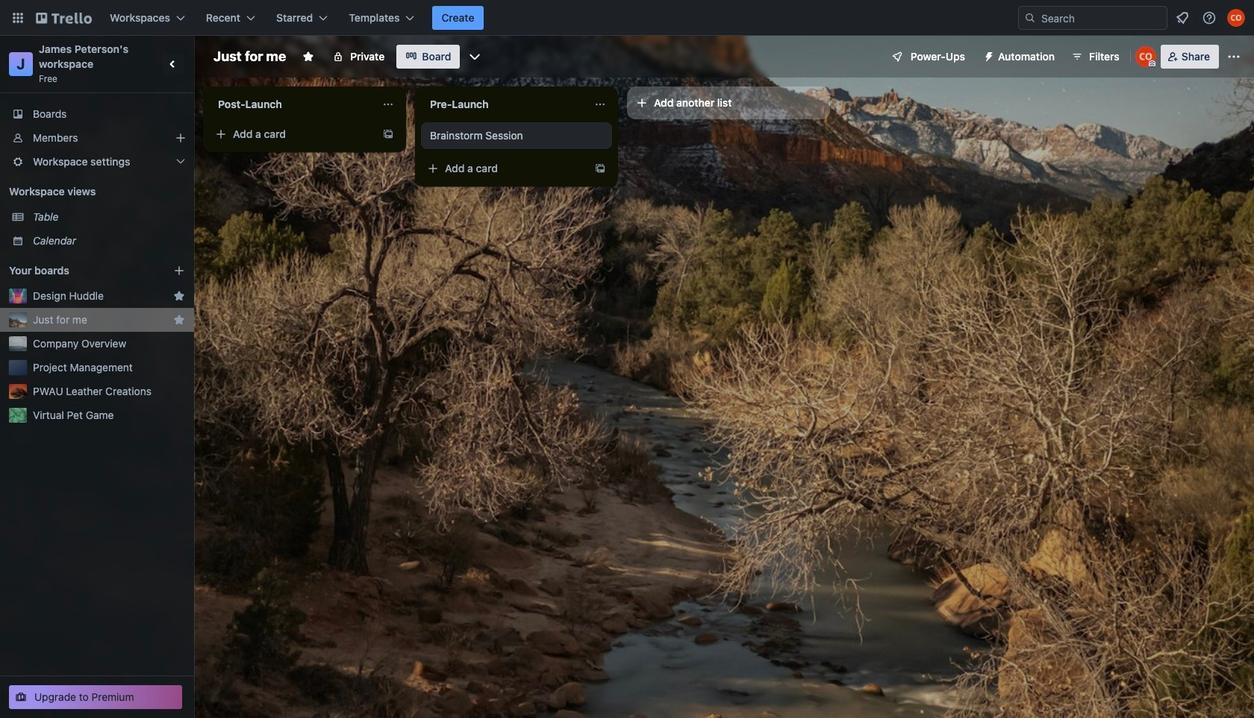 Task type: vqa. For each thing, say whether or not it's contained in the screenshot.
The Your Boards With 7 Items element on the top left
no



Task type: locate. For each thing, give the bounding box(es) containing it.
starred icon image
[[173, 290, 185, 302], [173, 314, 185, 326]]

search image
[[1024, 12, 1036, 24]]

primary element
[[0, 0, 1254, 36]]

0 vertical spatial create from template… image
[[382, 128, 394, 140]]

customize views image
[[468, 49, 483, 64]]

add board image
[[173, 265, 185, 277]]

1 vertical spatial starred icon image
[[173, 314, 185, 326]]

1 vertical spatial create from template… image
[[594, 163, 606, 175]]

create from template… image
[[382, 128, 394, 140], [594, 163, 606, 175]]

2 starred icon image from the top
[[173, 314, 185, 326]]

christina overa (christinaovera) image
[[1135, 46, 1156, 67]]

0 horizontal spatial create from template… image
[[382, 128, 394, 140]]

this member is an admin of this board. image
[[1149, 60, 1155, 67]]

open information menu image
[[1202, 10, 1217, 25]]

christina overa (christinaovera) image
[[1227, 9, 1245, 27]]

None text field
[[209, 93, 376, 116]]

star or unstar board image
[[303, 51, 314, 63]]

your boards with 6 items element
[[9, 262, 151, 280]]

back to home image
[[36, 6, 92, 30]]

None text field
[[421, 93, 588, 116]]

0 vertical spatial starred icon image
[[173, 290, 185, 302]]



Task type: describe. For each thing, give the bounding box(es) containing it.
0 notifications image
[[1174, 9, 1191, 27]]

Board name text field
[[206, 45, 294, 69]]

Search field
[[1036, 7, 1167, 28]]

workspace navigation collapse icon image
[[163, 54, 184, 75]]

sm image
[[977, 45, 998, 66]]

show menu image
[[1227, 49, 1241, 64]]

1 starred icon image from the top
[[173, 290, 185, 302]]

1 horizontal spatial create from template… image
[[594, 163, 606, 175]]



